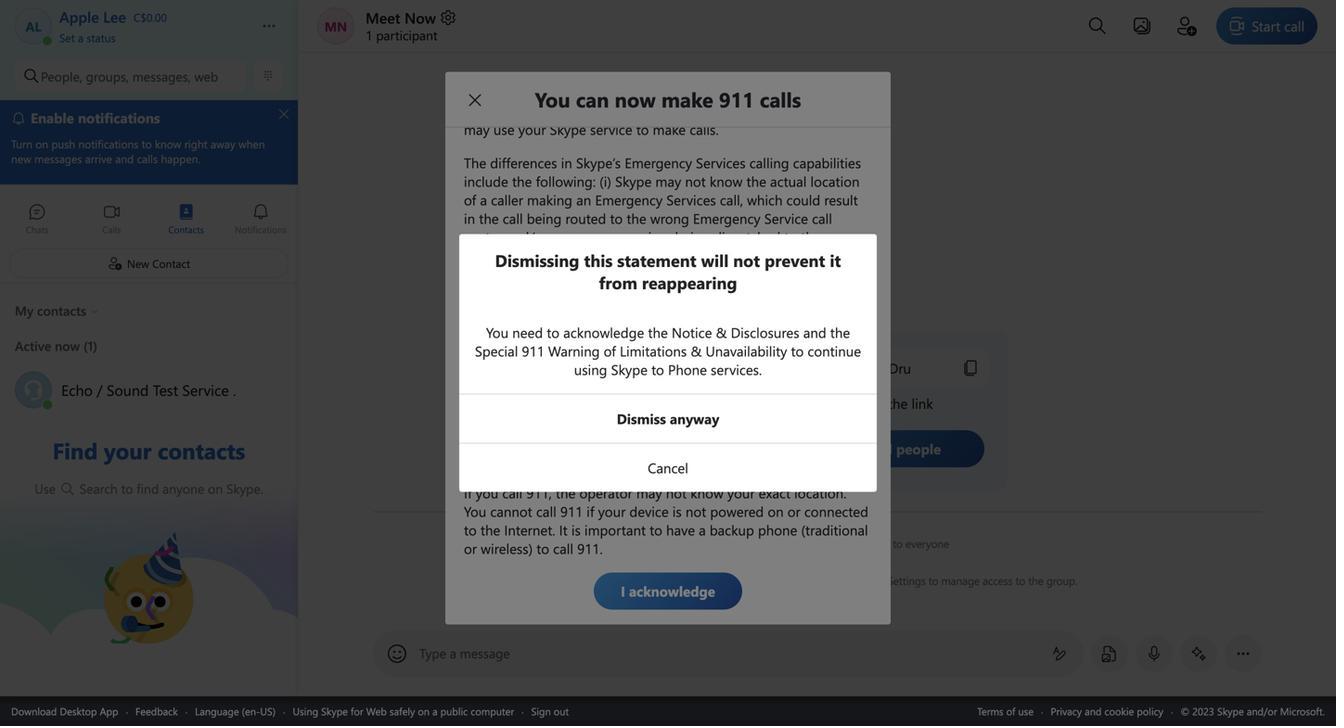 Task type: vqa. For each thing, say whether or not it's contained in the screenshot.
Set a status
yes



Task type: describe. For each thing, give the bounding box(es) containing it.
using skype for web safely on a public computer
[[293, 705, 514, 719]]

0 vertical spatial the
[[784, 536, 800, 551]]

manage
[[941, 573, 980, 588]]

of
[[1007, 705, 1016, 719]]

a left link.
[[795, 573, 801, 588]]

feedback link
[[135, 705, 178, 719]]

echo / sound test service .
[[61, 380, 236, 400]]

active now group
[[0, 332, 298, 418]]

computer
[[471, 705, 514, 719]]

sign out link
[[531, 705, 569, 719]]

skype.
[[226, 480, 263, 497]]

to right access
[[1016, 573, 1026, 588]]

using
[[767, 573, 792, 588]]

lee for enabled joining this conversation using a link. go to group settings to manage access to the group.
[[588, 573, 605, 588]]

terms of use link
[[977, 705, 1034, 719]]

group
[[855, 573, 885, 588]]

settings
[[888, 573, 926, 588]]

use
[[35, 480, 59, 497]]

.
[[233, 380, 236, 400]]

everyone
[[906, 536, 949, 551]]

meet
[[366, 7, 400, 27]]

joining
[[648, 573, 681, 588]]

language (en-us)
[[195, 705, 276, 719]]

party
[[93, 533, 127, 553]]

apple for apple lee enabled joining this conversation using a link. go to group settings to manage access to the group.
[[558, 573, 585, 588]]

for
[[351, 705, 363, 719]]

made
[[755, 536, 782, 551]]

meet now
[[366, 7, 436, 27]]

status
[[87, 30, 116, 45]]

sign
[[531, 705, 551, 719]]

service
[[182, 380, 229, 400]]

download desktop app
[[11, 705, 118, 719]]

privacy
[[1051, 705, 1082, 719]]

people, groups, messages, web button
[[15, 59, 246, 93]]

set a status
[[59, 30, 116, 45]]

to right settings
[[929, 573, 938, 588]]

go
[[826, 573, 839, 588]]

access
[[983, 573, 1013, 588]]

people, groups, messages, web
[[41, 68, 218, 85]]

link.
[[804, 573, 823, 588]]

set a status button
[[59, 26, 243, 45]]

a left public
[[432, 705, 438, 719]]

sound
[[107, 380, 149, 400]]

find
[[137, 480, 159, 497]]

using
[[293, 705, 318, 719]]

anyone
[[162, 480, 204, 497]]

type
[[419, 645, 446, 662]]

web
[[366, 705, 387, 719]]

out
[[554, 705, 569, 719]]

using skype for web safely on a public computer link
[[293, 705, 514, 719]]

skype
[[321, 705, 348, 719]]

a inside button
[[78, 30, 84, 45]]

language (en-us) link
[[195, 705, 276, 719]]

groups,
[[86, 68, 129, 85]]

lee for has made the chat history visible to everyone
[[716, 536, 733, 551]]



Task type: locate. For each thing, give the bounding box(es) containing it.
language
[[195, 705, 239, 719]]

us)
[[260, 705, 276, 719]]

1 vertical spatial apple
[[558, 573, 585, 588]]

1 horizontal spatial the
[[1028, 573, 1044, 588]]

history
[[826, 536, 858, 551]]

use
[[1018, 705, 1034, 719]]

(en-
[[242, 705, 260, 719]]

echo
[[61, 380, 93, 400]]

apple
[[686, 536, 714, 551], [558, 573, 585, 588]]

lee
[[716, 536, 733, 551], [588, 573, 605, 588]]

sign out
[[531, 705, 569, 719]]

search to find anyone on skype.
[[76, 480, 263, 497]]

desktop
[[60, 705, 97, 719]]

/
[[97, 380, 103, 400]]

apple up this
[[686, 536, 714, 551]]

to left find
[[121, 480, 133, 497]]

1 vertical spatial the
[[1028, 573, 1044, 588]]

app
[[100, 705, 118, 719]]

download
[[11, 705, 57, 719]]

policy
[[1137, 705, 1164, 719]]

messages,
[[132, 68, 191, 85]]

apple lee enabled joining this conversation using a link. go to group settings to manage access to the group.
[[558, 573, 1078, 588]]

the left group.
[[1028, 573, 1044, 588]]

on right 'safely'
[[418, 705, 430, 719]]

1 vertical spatial lee
[[588, 573, 605, 588]]

feedback
[[135, 705, 178, 719]]

people,
[[41, 68, 82, 85]]

0 horizontal spatial apple
[[558, 573, 585, 588]]

web
[[194, 68, 218, 85]]

this
[[684, 573, 701, 588]]

cookie
[[1105, 705, 1134, 719]]

tab list
[[0, 195, 298, 246]]

terms of use
[[977, 705, 1034, 719]]

apple left enabled at the left bottom
[[558, 573, 585, 588]]

to right go
[[842, 573, 852, 588]]

visible
[[861, 536, 890, 551]]

terms
[[977, 705, 1004, 719]]

public
[[440, 705, 468, 719]]

to
[[121, 480, 133, 497], [893, 536, 903, 551], [842, 573, 852, 588], [929, 573, 938, 588], [1016, 573, 1026, 588]]

1 vertical spatial on
[[418, 705, 430, 719]]

on
[[208, 480, 223, 497], [418, 705, 430, 719]]

0 horizontal spatial the
[[784, 536, 800, 551]]

lee left enabled at the left bottom
[[588, 573, 605, 588]]

0 vertical spatial apple
[[686, 536, 714, 551]]

to right the visible
[[893, 536, 903, 551]]

now
[[405, 7, 436, 27]]

search
[[80, 480, 118, 497]]

lee left has
[[716, 536, 733, 551]]

a right type
[[450, 645, 456, 662]]

apple lee has made the chat history visible to everyone
[[686, 536, 949, 551]]

safely
[[390, 705, 415, 719]]

download desktop app link
[[11, 705, 118, 719]]

a right set
[[78, 30, 84, 45]]

0 vertical spatial on
[[208, 480, 223, 497]]

1 horizontal spatial on
[[418, 705, 430, 719]]

1 horizontal spatial apple
[[686, 536, 714, 551]]

a
[[78, 30, 84, 45], [795, 573, 801, 588], [450, 645, 456, 662], [432, 705, 438, 719]]

apple for apple lee has made the chat history visible to everyone
[[686, 536, 714, 551]]

privacy and cookie policy
[[1051, 705, 1164, 719]]

1 horizontal spatial lee
[[716, 536, 733, 551]]

meet now button
[[366, 7, 457, 27]]

0 vertical spatial lee
[[716, 536, 733, 551]]

conversation
[[703, 573, 764, 588]]

0 horizontal spatial lee
[[588, 573, 605, 588]]

set
[[59, 30, 75, 45]]

has
[[736, 536, 752, 551]]

enabled
[[607, 573, 646, 588]]

test
[[153, 380, 178, 400]]

privacy and cookie policy link
[[1051, 705, 1164, 719]]

and
[[1085, 705, 1102, 719]]

Type a message text field
[[420, 645, 1037, 664]]

message
[[460, 645, 510, 662]]

chat
[[803, 536, 823, 551]]

group.
[[1047, 573, 1078, 588]]

the left chat
[[784, 536, 800, 551]]

the
[[784, 536, 800, 551], [1028, 573, 1044, 588]]

type a message
[[419, 645, 510, 662]]

on left skype.
[[208, 480, 223, 497]]

0 horizontal spatial on
[[208, 480, 223, 497]]



